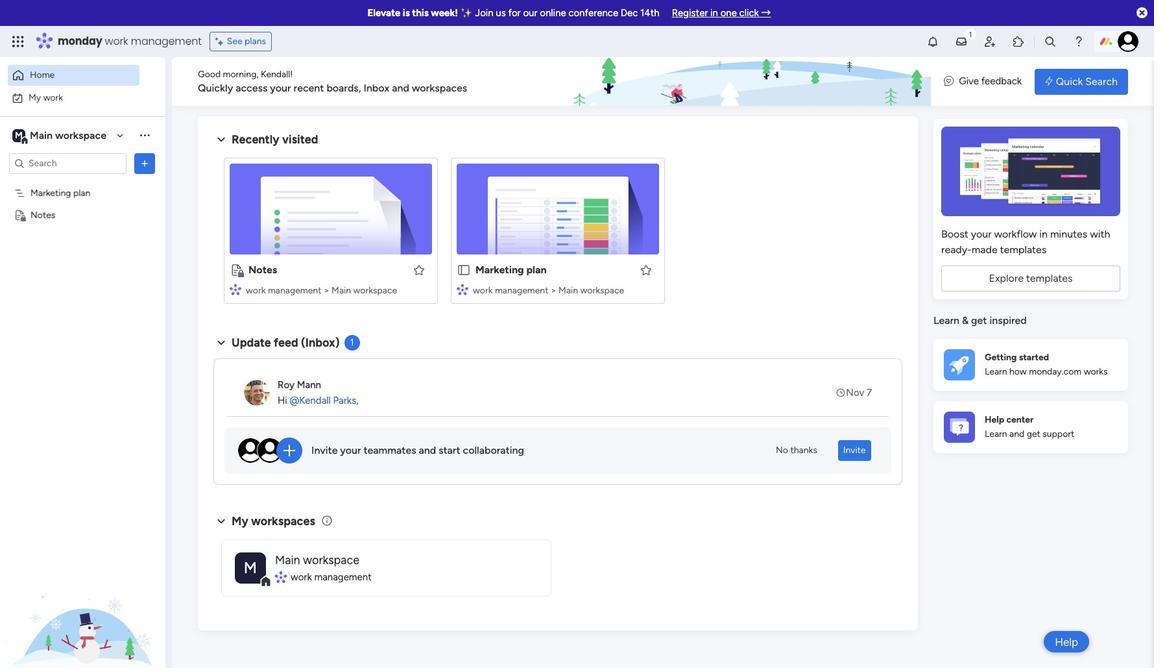 Task type: vqa. For each thing, say whether or not it's contained in the screenshot.
v2 minus Image
no



Task type: locate. For each thing, give the bounding box(es) containing it.
0 horizontal spatial lottie animation image
[[0, 537, 166, 668]]

templates
[[1001, 243, 1047, 256], [1027, 272, 1073, 284]]

help inside help "button"
[[1056, 635, 1079, 648]]

1 vertical spatial marketing plan
[[476, 264, 547, 276]]

feed
[[274, 336, 298, 350]]

0 vertical spatial templates
[[1001, 243, 1047, 256]]

start
[[439, 444, 461, 457]]

0 vertical spatial my
[[29, 92, 41, 103]]

monday work management
[[58, 34, 202, 49]]

1 horizontal spatial lottie animation image
[[567, 57, 932, 106]]

1 work management > main workspace from the left
[[246, 285, 397, 296]]

m inside workspace image
[[15, 130, 23, 141]]

boost
[[942, 228, 969, 240]]

public board image
[[457, 263, 471, 277]]

notes right private board image
[[31, 209, 55, 220]]

main workspace
[[30, 129, 106, 141], [275, 553, 360, 567]]

1 horizontal spatial and
[[419, 444, 436, 457]]

options image
[[138, 157, 151, 170]]

1 horizontal spatial get
[[1027, 429, 1041, 440]]

workspaces right the inbox
[[412, 82, 468, 94]]

0 horizontal spatial notes
[[31, 209, 55, 220]]

0 horizontal spatial your
[[270, 82, 291, 94]]

plan
[[73, 187, 90, 198], [527, 264, 547, 276]]

work management > main workspace for marketing plan
[[473, 285, 625, 296]]

0 horizontal spatial main workspace
[[30, 129, 106, 141]]

0 vertical spatial lottie animation image
[[567, 57, 932, 106]]

templates down workflow at the top right of page
[[1001, 243, 1047, 256]]

1 vertical spatial in
[[1040, 228, 1048, 240]]

plan for notes
[[73, 187, 90, 198]]

learn
[[934, 314, 960, 327], [985, 366, 1008, 377], [985, 429, 1008, 440]]

marketing plan inside quick search results list box
[[476, 264, 547, 276]]

mann
[[297, 379, 321, 391]]

my right close my workspaces image
[[232, 514, 249, 528]]

my workspaces
[[232, 514, 315, 528]]

0 vertical spatial your
[[270, 82, 291, 94]]

is
[[403, 7, 410, 19]]

0 horizontal spatial plan
[[73, 187, 90, 198]]

monday
[[58, 34, 102, 49]]

0 horizontal spatial my
[[29, 92, 41, 103]]

made
[[972, 243, 998, 256]]

ready-
[[942, 243, 972, 256]]

good morning, kendall! quickly access your recent boards, inbox and workspaces
[[198, 69, 468, 94]]

v2 user feedback image
[[945, 74, 954, 89]]

0 horizontal spatial m
[[15, 130, 23, 141]]

1 horizontal spatial in
[[1040, 228, 1048, 240]]

templates right "explore"
[[1027, 272, 1073, 284]]

0 vertical spatial main workspace
[[30, 129, 106, 141]]

invite your teammates and start collaborating
[[312, 444, 525, 457]]

marketing inside 'list box'
[[31, 187, 71, 198]]

search
[[1086, 75, 1119, 87]]

1 vertical spatial lottie animation element
[[0, 537, 166, 668]]

0 vertical spatial help
[[985, 414, 1005, 425]]

marketing right public board image
[[476, 264, 524, 276]]

option
[[0, 181, 166, 184]]

1 horizontal spatial notes
[[249, 264, 277, 276]]

0 horizontal spatial in
[[711, 7, 719, 19]]

1 vertical spatial your
[[972, 228, 992, 240]]

lottie animation image
[[567, 57, 932, 106], [0, 537, 166, 668]]

2 work management > main workspace from the left
[[473, 285, 625, 296]]

give
[[960, 75, 980, 87]]

explore
[[990, 272, 1024, 284]]

lottie animation image for left lottie animation element
[[0, 537, 166, 668]]

2 horizontal spatial your
[[972, 228, 992, 240]]

0 horizontal spatial help
[[985, 414, 1005, 425]]

quick
[[1057, 75, 1084, 87]]

>
[[324, 285, 330, 296], [551, 285, 557, 296]]

1 horizontal spatial marketing
[[476, 264, 524, 276]]

in left one
[[711, 7, 719, 19]]

getting started element
[[934, 339, 1129, 390]]

learn down getting
[[985, 366, 1008, 377]]

notes inside quick search results list box
[[249, 264, 277, 276]]

1 > from the left
[[324, 285, 330, 296]]

1 vertical spatial lottie animation image
[[0, 537, 166, 668]]

list box
[[0, 179, 166, 401]]

2 vertical spatial your
[[340, 444, 361, 457]]

support
[[1043, 429, 1075, 440]]

kendall!
[[261, 69, 293, 80]]

for
[[509, 7, 521, 19]]

1 image
[[965, 27, 977, 41]]

good
[[198, 69, 221, 80]]

2 > from the left
[[551, 285, 557, 296]]

1 vertical spatial templates
[[1027, 272, 1073, 284]]

1 horizontal spatial >
[[551, 285, 557, 296]]

marketing plan right public board image
[[476, 264, 547, 276]]

1 vertical spatial plan
[[527, 264, 547, 276]]

monday.com
[[1030, 366, 1082, 377]]

0 horizontal spatial marketing
[[31, 187, 71, 198]]

(inbox)
[[301, 336, 340, 350]]

1 vertical spatial get
[[1027, 429, 1041, 440]]

lottie animation image for right lottie animation element
[[567, 57, 932, 106]]

main workspace up search in workspace "field"
[[30, 129, 106, 141]]

in left the minutes
[[1040, 228, 1048, 240]]

invite inside button
[[844, 445, 866, 456]]

work
[[105, 34, 128, 49], [43, 92, 63, 103], [246, 285, 266, 296], [473, 285, 493, 296], [291, 571, 312, 583]]

main workspace up work management
[[275, 553, 360, 567]]

your for invite your teammates and start collaborating
[[340, 444, 361, 457]]

1 horizontal spatial my
[[232, 514, 249, 528]]

private board image
[[230, 263, 244, 277]]

7
[[867, 387, 873, 398]]

my for my work
[[29, 92, 41, 103]]

templates inside button
[[1027, 272, 1073, 284]]

1 horizontal spatial your
[[340, 444, 361, 457]]

0 horizontal spatial invite
[[312, 444, 338, 457]]

1 horizontal spatial workspaces
[[412, 82, 468, 94]]

inbox
[[364, 82, 390, 94]]

recently
[[232, 132, 280, 147]]

help center element
[[934, 401, 1129, 453]]

my inside my work button
[[29, 92, 41, 103]]

marketing
[[31, 187, 71, 198], [476, 264, 524, 276]]

work management > main workspace
[[246, 285, 397, 296], [473, 285, 625, 296]]

1 vertical spatial notes
[[249, 264, 277, 276]]

workspace selection element
[[12, 128, 108, 144]]

2 vertical spatial and
[[419, 444, 436, 457]]

online
[[540, 7, 567, 19]]

plan inside quick search results list box
[[527, 264, 547, 276]]

templates image image
[[946, 127, 1117, 216]]

and left start
[[419, 444, 436, 457]]

main workspace inside workspace selection element
[[30, 129, 106, 141]]

your down kendall!
[[270, 82, 291, 94]]

close recently visited image
[[214, 132, 229, 147]]

0 vertical spatial marketing
[[31, 187, 71, 198]]

marketing plan down search in workspace "field"
[[31, 187, 90, 198]]

thanks
[[791, 445, 818, 456]]

0 horizontal spatial lottie animation element
[[0, 537, 166, 668]]

your left teammates
[[340, 444, 361, 457]]

invite for invite your teammates and start collaborating
[[312, 444, 338, 457]]

0 horizontal spatial work management > main workspace
[[246, 285, 397, 296]]

management
[[131, 34, 202, 49], [268, 285, 322, 296], [495, 285, 549, 296], [314, 571, 372, 583]]

1 vertical spatial m
[[244, 558, 257, 577]]

collaborating
[[463, 444, 525, 457]]

1 vertical spatial my
[[232, 514, 249, 528]]

1 horizontal spatial main workspace
[[275, 553, 360, 567]]

help center learn and get support
[[985, 414, 1075, 440]]

notes for private board icon
[[249, 264, 277, 276]]

0 vertical spatial marketing plan
[[31, 187, 90, 198]]

get down center
[[1027, 429, 1041, 440]]

marketing for notes
[[31, 187, 71, 198]]

marketing down search in workspace "field"
[[31, 187, 71, 198]]

with
[[1091, 228, 1111, 240]]

learn down center
[[985, 429, 1008, 440]]

lottie animation element
[[567, 57, 932, 106], [0, 537, 166, 668]]

my down home
[[29, 92, 41, 103]]

m inside workspace icon
[[244, 558, 257, 577]]

apps image
[[1013, 35, 1026, 48]]

get right &
[[972, 314, 988, 327]]

close my workspaces image
[[214, 513, 229, 529]]

one
[[721, 7, 737, 19]]

0 vertical spatial m
[[15, 130, 23, 141]]

0 horizontal spatial and
[[392, 82, 410, 94]]

14th
[[641, 7, 660, 19]]

and inside good morning, kendall! quickly access your recent boards, inbox and workspaces
[[392, 82, 410, 94]]

1 vertical spatial learn
[[985, 366, 1008, 377]]

notes
[[31, 209, 55, 220], [249, 264, 277, 276]]

workflow
[[995, 228, 1038, 240]]

learn inside getting started learn how monday.com works
[[985, 366, 1008, 377]]

help
[[985, 414, 1005, 425], [1056, 635, 1079, 648]]

1 vertical spatial marketing
[[476, 264, 524, 276]]

work inside button
[[43, 92, 63, 103]]

explore templates
[[990, 272, 1073, 284]]

no
[[776, 445, 789, 456]]

invite
[[312, 444, 338, 457], [844, 445, 866, 456]]

0 vertical spatial and
[[392, 82, 410, 94]]

your for boost your workflow in minutes with ready-made templates
[[972, 228, 992, 240]]

1 horizontal spatial work management > main workspace
[[473, 285, 625, 296]]

1 vertical spatial and
[[1010, 429, 1025, 440]]

1 vertical spatial help
[[1056, 635, 1079, 648]]

marketing inside quick search results list box
[[476, 264, 524, 276]]

help for help center learn and get support
[[985, 414, 1005, 425]]

kendall parks image
[[1119, 31, 1139, 52]]

help inside help center learn and get support
[[985, 414, 1005, 425]]

1 horizontal spatial m
[[244, 558, 257, 577]]

marketing plan
[[31, 187, 90, 198], [476, 264, 547, 276]]

click
[[740, 7, 759, 19]]

→
[[762, 7, 772, 19]]

1 horizontal spatial invite
[[844, 445, 866, 456]]

0 vertical spatial workspaces
[[412, 82, 468, 94]]

m for workspace icon at the bottom left of page
[[244, 558, 257, 577]]

1 horizontal spatial marketing plan
[[476, 264, 547, 276]]

0 horizontal spatial marketing plan
[[31, 187, 90, 198]]

work management
[[291, 571, 372, 583]]

home
[[30, 69, 55, 81]]

getting started learn how monday.com works
[[985, 352, 1109, 377]]

get
[[972, 314, 988, 327], [1027, 429, 1041, 440]]

notifications image
[[927, 35, 940, 48]]

1 horizontal spatial plan
[[527, 264, 547, 276]]

learn inside help center learn and get support
[[985, 429, 1008, 440]]

and right the inbox
[[392, 82, 410, 94]]

learn left &
[[934, 314, 960, 327]]

and inside help center learn and get support
[[1010, 429, 1025, 440]]

and for invite your teammates and start collaborating
[[419, 444, 436, 457]]

plans
[[245, 36, 266, 47]]

2 vertical spatial learn
[[985, 429, 1008, 440]]

add to favorites image
[[413, 263, 426, 276]]

0 vertical spatial lottie animation element
[[567, 57, 932, 106]]

templates inside boost your workflow in minutes with ready-made templates
[[1001, 243, 1047, 256]]

2 horizontal spatial and
[[1010, 429, 1025, 440]]

0 vertical spatial plan
[[73, 187, 90, 198]]

0 vertical spatial notes
[[31, 209, 55, 220]]

quick search results list box
[[214, 147, 903, 319]]

quickly
[[198, 82, 233, 94]]

and for help center learn and get support
[[1010, 429, 1025, 440]]

0 horizontal spatial workspaces
[[251, 514, 315, 528]]

0 horizontal spatial >
[[324, 285, 330, 296]]

your inside boost your workflow in minutes with ready-made templates
[[972, 228, 992, 240]]

my
[[29, 92, 41, 103], [232, 514, 249, 528]]

your up made
[[972, 228, 992, 240]]

&
[[963, 314, 969, 327]]

join
[[475, 7, 494, 19]]

elevate is this week! ✨ join us for our online conference dec 14th
[[368, 7, 660, 19]]

workspace
[[55, 129, 106, 141], [354, 285, 397, 296], [581, 285, 625, 296], [303, 553, 360, 567]]

boost your workflow in minutes with ready-made templates
[[942, 228, 1111, 256]]

update feed (inbox)
[[232, 336, 340, 350]]

quick search button
[[1036, 68, 1129, 94]]

invite button
[[839, 440, 872, 461]]

and down center
[[1010, 429, 1025, 440]]

my work
[[29, 92, 63, 103]]

0 vertical spatial get
[[972, 314, 988, 327]]

main
[[30, 129, 53, 141], [332, 285, 351, 296], [559, 285, 578, 296], [275, 553, 300, 567]]

your inside good morning, kendall! quickly access your recent boards, inbox and workspaces
[[270, 82, 291, 94]]

workspaces up workspace icon at the bottom left of page
[[251, 514, 315, 528]]

select product image
[[12, 35, 25, 48]]

list box containing marketing plan
[[0, 179, 166, 401]]

feedback
[[982, 75, 1023, 87]]

invite members image
[[984, 35, 997, 48]]

1 horizontal spatial help
[[1056, 635, 1079, 648]]

notes right private board icon
[[249, 264, 277, 276]]

1 vertical spatial main workspace
[[275, 553, 360, 567]]



Task type: describe. For each thing, give the bounding box(es) containing it.
roy
[[278, 379, 295, 391]]

our
[[523, 7, 538, 19]]

give feedback
[[960, 75, 1023, 87]]

close update feed (inbox) image
[[214, 335, 229, 351]]

roy mann image
[[244, 380, 270, 406]]

register
[[672, 7, 709, 19]]

> for marketing plan
[[551, 285, 557, 296]]

marketing for work management > main workspace
[[476, 264, 524, 276]]

private board image
[[14, 209, 26, 221]]

nov
[[847, 387, 865, 398]]

no thanks
[[776, 445, 818, 456]]

teammates
[[364, 444, 417, 457]]

0 horizontal spatial get
[[972, 314, 988, 327]]

main inside workspace selection element
[[30, 129, 53, 141]]

center
[[1007, 414, 1034, 425]]

morning,
[[223, 69, 259, 80]]

add to favorites image
[[640, 263, 653, 276]]

learn & get inspired
[[934, 314, 1028, 327]]

how
[[1010, 366, 1028, 377]]

elevate
[[368, 7, 401, 19]]

> for notes
[[324, 285, 330, 296]]

us
[[496, 7, 506, 19]]

Search in workspace field
[[27, 156, 108, 171]]

0 vertical spatial learn
[[934, 314, 960, 327]]

register in one click →
[[672, 7, 772, 19]]

learn for getting
[[985, 366, 1008, 377]]

this
[[412, 7, 429, 19]]

see plans button
[[209, 32, 272, 51]]

register in one click → link
[[672, 7, 772, 19]]

inspired
[[990, 314, 1028, 327]]

workspaces inside good morning, kendall! quickly access your recent boards, inbox and workspaces
[[412, 82, 468, 94]]

✨
[[461, 7, 473, 19]]

workspace image
[[235, 552, 266, 583]]

explore templates button
[[942, 266, 1121, 291]]

recently visited
[[232, 132, 318, 147]]

dec
[[621, 7, 638, 19]]

invite for invite
[[844, 445, 866, 456]]

nov 7
[[847, 387, 873, 398]]

0 vertical spatial in
[[711, 7, 719, 19]]

recent
[[294, 82, 324, 94]]

visited
[[282, 132, 318, 147]]

learn for help
[[985, 429, 1008, 440]]

1 horizontal spatial lottie animation element
[[567, 57, 932, 106]]

plan for work management > main workspace
[[527, 264, 547, 276]]

v2 bolt switch image
[[1046, 74, 1054, 89]]

my work button
[[8, 87, 140, 108]]

help image
[[1073, 35, 1086, 48]]

1 vertical spatial workspaces
[[251, 514, 315, 528]]

notes for private board image
[[31, 209, 55, 220]]

get inside help center learn and get support
[[1027, 429, 1041, 440]]

minutes
[[1051, 228, 1088, 240]]

see
[[227, 36, 243, 47]]

getting
[[985, 352, 1018, 363]]

roy mann
[[278, 379, 321, 391]]

conference
[[569, 7, 619, 19]]

marketing plan for work management > main workspace
[[476, 264, 547, 276]]

my for my workspaces
[[232, 514, 249, 528]]

marketing plan for notes
[[31, 187, 90, 198]]

workspace options image
[[138, 129, 151, 142]]

no thanks button
[[771, 440, 823, 461]]

started
[[1020, 352, 1050, 363]]

in inside boost your workflow in minutes with ready-made templates
[[1040, 228, 1048, 240]]

inbox image
[[956, 35, 969, 48]]

help for help
[[1056, 635, 1079, 648]]

workspace image
[[12, 128, 25, 142]]

update
[[232, 336, 271, 350]]

week!
[[431, 7, 458, 19]]

see plans
[[227, 36, 266, 47]]

m for workspace image
[[15, 130, 23, 141]]

help button
[[1045, 631, 1090, 652]]

quick search
[[1057, 75, 1119, 87]]

work management > main workspace for notes
[[246, 285, 397, 296]]

access
[[236, 82, 268, 94]]

boards,
[[327, 82, 361, 94]]

home button
[[8, 65, 140, 86]]

1
[[350, 337, 354, 348]]

works
[[1085, 366, 1109, 377]]

search everything image
[[1045, 35, 1058, 48]]



